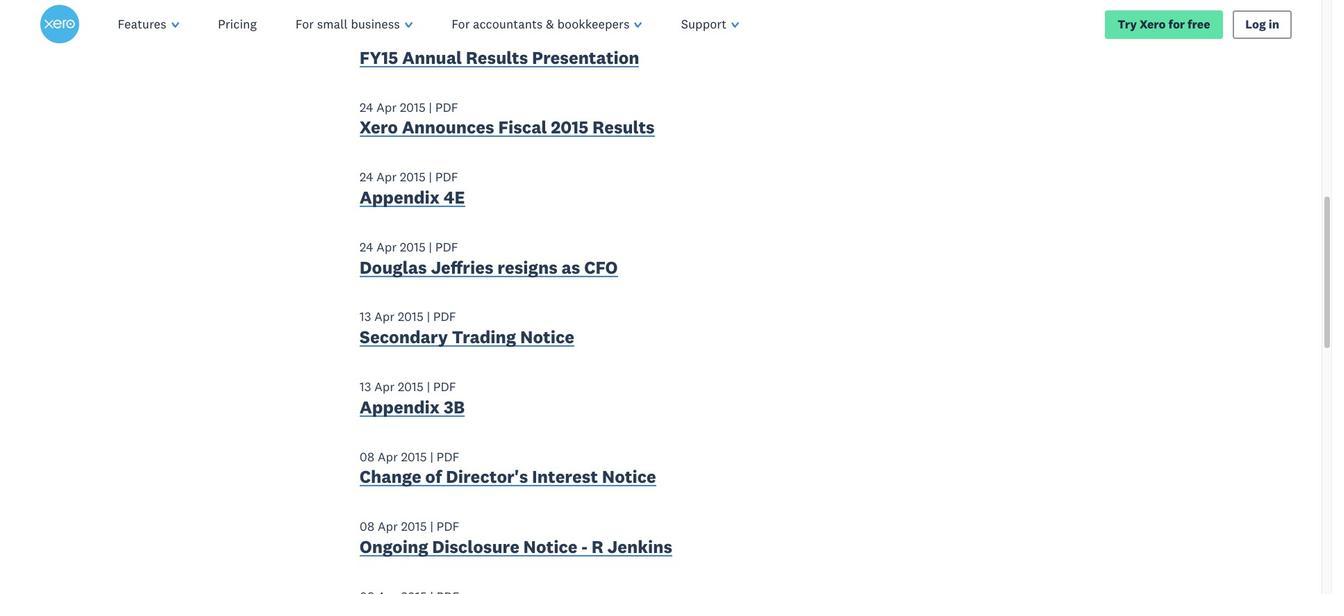 Task type: describe. For each thing, give the bounding box(es) containing it.
small
[[317, 16, 348, 32]]

try
[[1118, 16, 1138, 31]]

| for announces
[[429, 99, 432, 115]]

fiscal
[[499, 116, 547, 139]]

trading
[[452, 326, 516, 348]]

2015 for 3b
[[398, 379, 424, 395]]

xero announces fiscal 2015 results link
[[360, 116, 655, 142]]

for small business
[[296, 16, 400, 32]]

announces
[[402, 116, 495, 139]]

apr for fy15 annual results presentation
[[377, 29, 397, 45]]

free
[[1188, 16, 1211, 31]]

business
[[351, 16, 400, 32]]

support
[[681, 16, 727, 32]]

apr for appendix 4e
[[377, 169, 397, 185]]

24 for fy15
[[360, 29, 373, 45]]

ongoing disclosure notice - r jenkins link
[[360, 536, 673, 561]]

pdf for trading
[[433, 309, 456, 325]]

notice for ongoing disclosure notice - r jenkins
[[524, 536, 578, 558]]

13 for secondary
[[360, 309, 371, 325]]

apr for ongoing disclosure notice - r jenkins
[[378, 519, 398, 535]]

jenkins
[[608, 536, 673, 558]]

apr for change of director's interest notice
[[378, 449, 398, 465]]

support button
[[662, 0, 759, 49]]

pdf for 4e
[[436, 169, 458, 185]]

presentation
[[532, 46, 640, 69]]

0 vertical spatial xero
[[1140, 16, 1166, 31]]

change
[[360, 466, 422, 488]]

2015 for trading
[[398, 309, 424, 325]]

| for 4e
[[429, 169, 432, 185]]

appendix for appendix 3b
[[360, 396, 440, 418]]

2015 for annual
[[400, 29, 426, 45]]

log in
[[1246, 16, 1280, 31]]

secondary
[[360, 326, 448, 348]]

cfo
[[585, 256, 618, 278]]

2015 for 4e
[[400, 169, 426, 185]]

try xero for free
[[1118, 16, 1211, 31]]

08 for change
[[360, 449, 375, 465]]

24 for appendix
[[360, 169, 373, 185]]

log
[[1246, 16, 1267, 31]]

| for annual
[[429, 29, 432, 45]]

2015 for announces
[[400, 99, 426, 115]]

log in link
[[1233, 10, 1293, 39]]

douglas
[[360, 256, 427, 278]]

appendix for appendix 4e
[[360, 186, 440, 208]]

| for jeffries
[[429, 239, 432, 255]]

24 apr 2015 | pdf appendix 4e
[[360, 169, 465, 208]]

xero homepage image
[[40, 5, 79, 44]]

08 apr 2015 | pdf ongoing disclosure notice - r jenkins
[[360, 519, 673, 558]]

for accountants & bookkeepers button
[[432, 0, 662, 49]]

4e
[[444, 186, 465, 208]]

disclosure
[[432, 536, 520, 558]]

in
[[1269, 16, 1280, 31]]

apr for appendix 3b
[[375, 379, 395, 395]]

appendix 4e link
[[360, 186, 465, 212]]

resigns
[[498, 256, 558, 278]]

pricing link
[[199, 0, 276, 49]]



Task type: vqa. For each thing, say whether or not it's contained in the screenshot.


Task type: locate. For each thing, give the bounding box(es) containing it.
notice inside 08 apr 2015 | pdf change of director's interest notice
[[602, 466, 656, 488]]

13 inside 13 apr 2015 | pdf appendix 3b
[[360, 379, 371, 395]]

2015 inside 08 apr 2015 | pdf ongoing disclosure notice - r jenkins
[[401, 519, 427, 535]]

director's
[[446, 466, 528, 488]]

2015 inside 08 apr 2015 | pdf change of director's interest notice
[[401, 449, 427, 465]]

2015 for of
[[401, 449, 427, 465]]

2015
[[400, 29, 426, 45], [400, 99, 426, 115], [551, 116, 589, 139], [400, 169, 426, 185], [400, 239, 426, 255], [398, 309, 424, 325], [398, 379, 424, 395], [401, 449, 427, 465], [401, 519, 427, 535]]

apr up appendix 4e link
[[377, 169, 397, 185]]

pdf up announces
[[436, 99, 458, 115]]

xero left announces
[[360, 116, 398, 139]]

apr down fy15
[[377, 99, 397, 115]]

apr up change
[[378, 449, 398, 465]]

secondary trading notice link
[[360, 326, 575, 352]]

pdf up secondary trading notice "link"
[[433, 309, 456, 325]]

apr up the secondary
[[375, 309, 395, 325]]

of
[[426, 466, 442, 488]]

for accountants & bookkeepers
[[452, 16, 630, 32]]

24 apr 2015 | pdf xero announces fiscal 2015 results
[[360, 99, 655, 139]]

2015 inside 13 apr 2015 | pdf secondary trading notice
[[398, 309, 424, 325]]

24 inside 24 apr 2015 | pdf fy15 annual results presentation
[[360, 29, 373, 45]]

24 up appendix 4e link
[[360, 169, 373, 185]]

24 up fy15
[[360, 29, 373, 45]]

appendix left 4e
[[360, 186, 440, 208]]

apr inside 13 apr 2015 | pdf appendix 3b
[[375, 379, 395, 395]]

1 08 from the top
[[360, 449, 375, 465]]

change of director's interest notice link
[[360, 466, 656, 491]]

0 vertical spatial notice
[[520, 326, 575, 348]]

pdf up disclosure
[[437, 519, 460, 535]]

accountants
[[473, 16, 543, 32]]

2 vertical spatial notice
[[524, 536, 578, 558]]

2015 inside 24 apr 2015 | pdf fy15 annual results presentation
[[400, 29, 426, 45]]

pdf for disclosure
[[437, 519, 460, 535]]

for inside dropdown button
[[452, 16, 470, 32]]

0 horizontal spatial for
[[296, 16, 314, 32]]

notice
[[520, 326, 575, 348], [602, 466, 656, 488], [524, 536, 578, 558]]

pdf inside the 24 apr 2015 | pdf appendix 4e
[[436, 169, 458, 185]]

pdf up 3b
[[433, 379, 456, 395]]

24
[[360, 29, 373, 45], [360, 99, 373, 115], [360, 169, 373, 185], [360, 239, 373, 255]]

pdf inside 08 apr 2015 | pdf ongoing disclosure notice - r jenkins
[[437, 519, 460, 535]]

pdf for annual
[[436, 29, 458, 45]]

for
[[1169, 16, 1186, 31]]

apr inside the 24 apr 2015 | pdf appendix 4e
[[377, 169, 397, 185]]

1 vertical spatial notice
[[602, 466, 656, 488]]

| up disclosure
[[430, 519, 434, 535]]

apr up fy15
[[377, 29, 397, 45]]

| up announces
[[429, 99, 432, 115]]

2015 up douglas
[[400, 239, 426, 255]]

&
[[546, 16, 554, 32]]

| up the secondary
[[427, 309, 430, 325]]

pdf
[[436, 29, 458, 45], [436, 99, 458, 115], [436, 169, 458, 185], [436, 239, 458, 255], [433, 309, 456, 325], [433, 379, 456, 395], [437, 449, 460, 465], [437, 519, 460, 535]]

0 vertical spatial results
[[466, 46, 528, 69]]

0 horizontal spatial xero
[[360, 116, 398, 139]]

2015 up appendix 4e link
[[400, 169, 426, 185]]

r
[[592, 536, 604, 558]]

24 apr 2015 | pdf douglas jeffries resigns as cfo
[[360, 239, 618, 278]]

3b
[[444, 396, 465, 418]]

apr up ongoing
[[378, 519, 398, 535]]

apr for xero announces fiscal 2015 results
[[377, 99, 397, 115]]

| inside 08 apr 2015 | pdf change of director's interest notice
[[430, 449, 434, 465]]

| for 3b
[[427, 379, 430, 395]]

pdf inside 13 apr 2015 | pdf secondary trading notice
[[433, 309, 456, 325]]

2015 inside 24 apr 2015 | pdf douglas jeffries resigns as cfo
[[400, 239, 426, 255]]

08 inside 08 apr 2015 | pdf change of director's interest notice
[[360, 449, 375, 465]]

results inside 24 apr 2015 | pdf fy15 annual results presentation
[[466, 46, 528, 69]]

0 vertical spatial appendix
[[360, 186, 440, 208]]

1 13 from the top
[[360, 309, 371, 325]]

2015 up annual
[[400, 29, 426, 45]]

notice for secondary trading notice
[[520, 326, 575, 348]]

results
[[466, 46, 528, 69], [593, 116, 655, 139]]

0 vertical spatial 13
[[360, 309, 371, 325]]

pdf for jeffries
[[436, 239, 458, 255]]

2 13 from the top
[[360, 379, 371, 395]]

xero
[[1140, 16, 1166, 31], [360, 116, 398, 139]]

24 up douglas
[[360, 239, 373, 255]]

08 inside 08 apr 2015 | pdf ongoing disclosure notice - r jenkins
[[360, 519, 375, 535]]

2015 inside 13 apr 2015 | pdf appendix 3b
[[398, 379, 424, 395]]

2015 up announces
[[400, 99, 426, 115]]

pdf inside 13 apr 2015 | pdf appendix 3b
[[433, 379, 456, 395]]

4 24 from the top
[[360, 239, 373, 255]]

apr inside 13 apr 2015 | pdf secondary trading notice
[[375, 309, 395, 325]]

| inside 08 apr 2015 | pdf ongoing disclosure notice - r jenkins
[[430, 519, 434, 535]]

apr inside 08 apr 2015 | pdf ongoing disclosure notice - r jenkins
[[378, 519, 398, 535]]

try xero for free link
[[1106, 10, 1224, 39]]

fy15 annual results presentation link
[[360, 46, 640, 72]]

apr up douglas
[[377, 239, 397, 255]]

notice left -
[[524, 536, 578, 558]]

24 inside 24 apr 2015 | pdf xero announces fiscal 2015 results
[[360, 99, 373, 115]]

13 up appendix 3b link
[[360, 379, 371, 395]]

1 appendix from the top
[[360, 186, 440, 208]]

3 24 from the top
[[360, 169, 373, 185]]

| inside 24 apr 2015 | pdf douglas jeffries resigns as cfo
[[429, 239, 432, 255]]

08
[[360, 449, 375, 465], [360, 519, 375, 535]]

features button
[[98, 0, 199, 49]]

| up annual
[[429, 29, 432, 45]]

2015 for disclosure
[[401, 519, 427, 535]]

13
[[360, 309, 371, 325], [360, 379, 371, 395]]

notice inside 13 apr 2015 | pdf secondary trading notice
[[520, 326, 575, 348]]

pdf inside 08 apr 2015 | pdf change of director's interest notice
[[437, 449, 460, 465]]

for inside dropdown button
[[296, 16, 314, 32]]

pricing
[[218, 16, 257, 32]]

24 for xero
[[360, 99, 373, 115]]

| inside the 24 apr 2015 | pdf appendix 4e
[[429, 169, 432, 185]]

pdf inside 24 apr 2015 | pdf douglas jeffries resigns as cfo
[[436, 239, 458, 255]]

0 vertical spatial 08
[[360, 449, 375, 465]]

24 apr 2015 | pdf fy15 annual results presentation
[[360, 29, 640, 69]]

features
[[118, 16, 167, 32]]

for
[[296, 16, 314, 32], [452, 16, 470, 32]]

apr for secondary trading notice
[[375, 309, 395, 325]]

13 for appendix
[[360, 379, 371, 395]]

for left small
[[296, 16, 314, 32]]

pdf inside 24 apr 2015 | pdf xero announces fiscal 2015 results
[[436, 99, 458, 115]]

| up appendix 3b link
[[427, 379, 430, 395]]

xero left 'for'
[[1140, 16, 1166, 31]]

| up jeffries
[[429, 239, 432, 255]]

ongoing
[[360, 536, 428, 558]]

appendix left 3b
[[360, 396, 440, 418]]

apr up appendix 3b link
[[375, 379, 395, 395]]

| inside 13 apr 2015 | pdf appendix 3b
[[427, 379, 430, 395]]

appendix
[[360, 186, 440, 208], [360, 396, 440, 418]]

2015 right fiscal
[[551, 116, 589, 139]]

results inside 24 apr 2015 | pdf xero announces fiscal 2015 results
[[593, 116, 655, 139]]

for small business button
[[276, 0, 432, 49]]

douglas jeffries resigns as cfo link
[[360, 256, 618, 282]]

| for disclosure
[[430, 519, 434, 535]]

appendix inside 13 apr 2015 | pdf appendix 3b
[[360, 396, 440, 418]]

1 horizontal spatial xero
[[1140, 16, 1166, 31]]

1 vertical spatial appendix
[[360, 396, 440, 418]]

pdf up of
[[437, 449, 460, 465]]

pdf for 3b
[[433, 379, 456, 395]]

apr inside 24 apr 2015 | pdf fy15 annual results presentation
[[377, 29, 397, 45]]

2 08 from the top
[[360, 519, 375, 535]]

pdf up jeffries
[[436, 239, 458, 255]]

2015 up of
[[401, 449, 427, 465]]

pdf inside 24 apr 2015 | pdf fy15 annual results presentation
[[436, 29, 458, 45]]

13 apr 2015 | pdf secondary trading notice
[[360, 309, 575, 348]]

| inside 24 apr 2015 | pdf xero announces fiscal 2015 results
[[429, 99, 432, 115]]

fy15
[[360, 46, 398, 69]]

xero inside 24 apr 2015 | pdf xero announces fiscal 2015 results
[[360, 116, 398, 139]]

pdf up annual
[[436, 29, 458, 45]]

annual
[[402, 46, 462, 69]]

pdf up 4e
[[436, 169, 458, 185]]

apr inside 08 apr 2015 | pdf change of director's interest notice
[[378, 449, 398, 465]]

2015 up appendix 3b link
[[398, 379, 424, 395]]

notice inside 08 apr 2015 | pdf ongoing disclosure notice - r jenkins
[[524, 536, 578, 558]]

interest
[[532, 466, 598, 488]]

| up of
[[430, 449, 434, 465]]

08 apr 2015 | pdf change of director's interest notice
[[360, 449, 656, 488]]

1 vertical spatial 08
[[360, 519, 375, 535]]

2015 for jeffries
[[400, 239, 426, 255]]

1 vertical spatial xero
[[360, 116, 398, 139]]

13 inside 13 apr 2015 | pdf secondary trading notice
[[360, 309, 371, 325]]

1 for from the left
[[296, 16, 314, 32]]

2015 up ongoing
[[401, 519, 427, 535]]

for for for small business
[[296, 16, 314, 32]]

08 for ongoing
[[360, 519, 375, 535]]

1 vertical spatial 13
[[360, 379, 371, 395]]

1 horizontal spatial results
[[593, 116, 655, 139]]

08 up ongoing
[[360, 519, 375, 535]]

13 apr 2015 | pdf appendix 3b
[[360, 379, 465, 418]]

apr inside 24 apr 2015 | pdf xero announces fiscal 2015 results
[[377, 99, 397, 115]]

|
[[429, 29, 432, 45], [429, 99, 432, 115], [429, 169, 432, 185], [429, 239, 432, 255], [427, 309, 430, 325], [427, 379, 430, 395], [430, 449, 434, 465], [430, 519, 434, 535]]

for up annual
[[452, 16, 470, 32]]

notice right interest
[[602, 466, 656, 488]]

| inside 24 apr 2015 | pdf fy15 annual results presentation
[[429, 29, 432, 45]]

2 appendix from the top
[[360, 396, 440, 418]]

24 inside the 24 apr 2015 | pdf appendix 4e
[[360, 169, 373, 185]]

pdf for of
[[437, 449, 460, 465]]

jeffries
[[431, 256, 494, 278]]

| inside 13 apr 2015 | pdf secondary trading notice
[[427, 309, 430, 325]]

0 horizontal spatial results
[[466, 46, 528, 69]]

24 for douglas
[[360, 239, 373, 255]]

2 24 from the top
[[360, 99, 373, 115]]

appendix 3b link
[[360, 396, 465, 421]]

notice right trading
[[520, 326, 575, 348]]

08 up change
[[360, 449, 375, 465]]

24 down fy15
[[360, 99, 373, 115]]

| for trading
[[427, 309, 430, 325]]

apr
[[377, 29, 397, 45], [377, 99, 397, 115], [377, 169, 397, 185], [377, 239, 397, 255], [375, 309, 395, 325], [375, 379, 395, 395], [378, 449, 398, 465], [378, 519, 398, 535]]

| for of
[[430, 449, 434, 465]]

1 horizontal spatial for
[[452, 16, 470, 32]]

appendix inside the 24 apr 2015 | pdf appendix 4e
[[360, 186, 440, 208]]

13 up the secondary
[[360, 309, 371, 325]]

1 vertical spatial results
[[593, 116, 655, 139]]

for for for accountants & bookkeepers
[[452, 16, 470, 32]]

as
[[562, 256, 581, 278]]

24 inside 24 apr 2015 | pdf douglas jeffries resigns as cfo
[[360, 239, 373, 255]]

2 for from the left
[[452, 16, 470, 32]]

-
[[582, 536, 588, 558]]

2015 up the secondary
[[398, 309, 424, 325]]

pdf for announces
[[436, 99, 458, 115]]

| up appendix 4e link
[[429, 169, 432, 185]]

2015 inside the 24 apr 2015 | pdf appendix 4e
[[400, 169, 426, 185]]

apr inside 24 apr 2015 | pdf douglas jeffries resigns as cfo
[[377, 239, 397, 255]]

bookkeepers
[[558, 16, 630, 32]]

apr for douglas jeffries resigns as cfo
[[377, 239, 397, 255]]

1 24 from the top
[[360, 29, 373, 45]]



